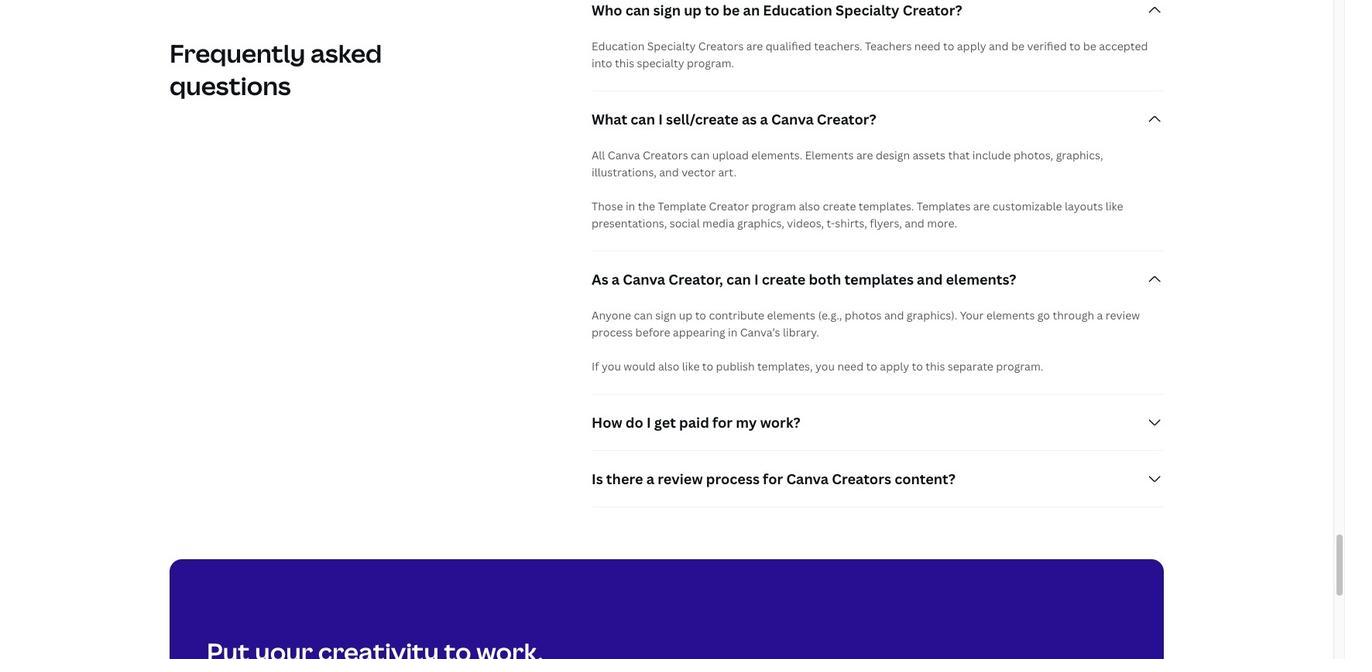 Task type: describe. For each thing, give the bounding box(es) containing it.
assets
[[913, 148, 946, 163]]

process inside dropdown button
[[706, 470, 760, 489]]

sell/create
[[666, 110, 739, 129]]

as
[[592, 270, 609, 289]]

as
[[742, 110, 757, 129]]

teachers
[[865, 39, 912, 54]]

0 horizontal spatial like
[[682, 359, 700, 374]]

get
[[654, 414, 676, 432]]

canva up elements.
[[771, 110, 814, 129]]

0 horizontal spatial also
[[658, 359, 680, 374]]

anyone
[[592, 308, 631, 323]]

content?
[[895, 470, 956, 489]]

is there a review process for canva creators content? button
[[592, 452, 1164, 507]]

to inside "anyone can sign up to contribute elements (e.g., photos and graphics). your elements go through a review process before appearing in canva's library."
[[695, 308, 706, 323]]

specialty inside dropdown button
[[836, 1, 900, 19]]

2 horizontal spatial be
[[1083, 39, 1097, 54]]

creator? inside dropdown button
[[817, 110, 877, 129]]

if
[[592, 359, 599, 374]]

anyone can sign up to contribute elements (e.g., photos and graphics). your elements go through a review process before appearing in canva's library.
[[592, 308, 1140, 340]]

who can sign up to be an education specialty creator?
[[592, 1, 963, 19]]

into
[[592, 56, 612, 71]]

the
[[638, 199, 655, 214]]

template
[[658, 199, 707, 214]]

illustrations,
[[592, 165, 657, 180]]

through
[[1053, 308, 1095, 323]]

presentations,
[[592, 216, 667, 231]]

verified
[[1027, 39, 1067, 54]]

videos,
[[787, 216, 824, 231]]

as a canva creator, can i create both templates and elements? button
[[592, 252, 1164, 308]]

as a canva creator, can i create both templates and elements?
[[592, 270, 1017, 289]]

more.
[[927, 216, 957, 231]]

1 horizontal spatial be
[[1012, 39, 1025, 54]]

both
[[809, 270, 842, 289]]

review inside "anyone can sign up to contribute elements (e.g., photos and graphics). your elements go through a review process before appearing in canva's library."
[[1106, 308, 1140, 323]]

apply inside "education specialty creators are qualified teachers. teachers need to apply and be verified to be accepted into this specialty program."
[[957, 39, 987, 54]]

program
[[752, 199, 796, 214]]

templates
[[917, 199, 971, 214]]

all canva creators can upload elements. elements are design assets that include photos, graphics, illustrations, and vector art.
[[592, 148, 1103, 180]]

sign for who
[[653, 1, 681, 19]]

to right teachers
[[943, 39, 955, 54]]

graphics, inside those in the template creator program also create templates. templates are customizable layouts like presentations, social media graphics, videos, t-shirts, flyers, and more.
[[737, 216, 785, 231]]

asked
[[311, 36, 382, 70]]

are inside "education specialty creators are qualified teachers. teachers need to apply and be verified to be accepted into this specialty program."
[[747, 39, 763, 54]]

those in the template creator program also create templates. templates are customizable layouts like presentations, social media graphics, videos, t-shirts, flyers, and more.
[[592, 199, 1124, 231]]

create inside 'dropdown button'
[[762, 270, 806, 289]]

and inside all canva creators can upload elements. elements are design assets that include photos, graphics, illustrations, and vector art.
[[659, 165, 679, 180]]

customizable
[[993, 199, 1062, 214]]

and inside "anyone can sign up to contribute elements (e.g., photos and graphics). your elements go through a review process before appearing in canva's library."
[[885, 308, 904, 323]]

publish
[[716, 359, 755, 374]]

can for who
[[626, 1, 650, 19]]

2 elements from the left
[[987, 308, 1035, 323]]

paid
[[679, 414, 709, 432]]

library.
[[783, 325, 819, 340]]

how do i get paid for my work? button
[[592, 395, 1164, 451]]

a inside "anyone can sign up to contribute elements (e.g., photos and graphics). your elements go through a review process before appearing in canva's library."
[[1097, 308, 1103, 323]]

templates
[[845, 270, 914, 289]]

and inside 'dropdown button'
[[917, 270, 943, 289]]

1 vertical spatial program.
[[996, 359, 1044, 374]]

0 horizontal spatial apply
[[880, 359, 909, 374]]

creators for sell/create
[[643, 148, 688, 163]]

elements.
[[752, 148, 803, 163]]

is there a review process for canva creators content?
[[592, 470, 956, 489]]

for for process
[[763, 470, 783, 489]]

also inside those in the template creator program also create templates. templates are customizable layouts like presentations, social media graphics, videos, t-shirts, flyers, and more.
[[799, 199, 820, 214]]

frequently
[[170, 36, 305, 70]]

review inside dropdown button
[[658, 470, 703, 489]]

this inside "education specialty creators are qualified teachers. teachers need to apply and be verified to be accepted into this specialty program."
[[615, 56, 634, 71]]

creator? inside dropdown button
[[903, 1, 963, 19]]

need inside "education specialty creators are qualified teachers. teachers need to apply and be verified to be accepted into this specialty program."
[[915, 39, 941, 54]]

separate
[[948, 359, 994, 374]]

graphics).
[[907, 308, 958, 323]]

are inside all canva creators can upload elements. elements are design assets that include photos, graphics, illustrations, and vector art.
[[857, 148, 873, 163]]

an
[[743, 1, 760, 19]]

work?
[[760, 414, 801, 432]]

layouts
[[1065, 199, 1103, 214]]

and inside "education specialty creators are qualified teachers. teachers need to apply and be verified to be accepted into this specialty program."
[[989, 39, 1009, 54]]

1 vertical spatial this
[[926, 359, 945, 374]]

include
[[973, 148, 1011, 163]]

canva inside 'dropdown button'
[[623, 270, 665, 289]]

can for what
[[631, 110, 655, 129]]

contribute
[[709, 308, 765, 323]]

do
[[626, 414, 644, 432]]

canva's
[[740, 325, 780, 340]]



Task type: vqa. For each thing, say whether or not it's contained in the screenshot.
drawing
no



Task type: locate. For each thing, give the bounding box(es) containing it.
frequently asked questions
[[170, 36, 382, 102]]

0 vertical spatial creators
[[699, 39, 744, 54]]

canva down work?
[[787, 470, 829, 489]]

2 horizontal spatial i
[[754, 270, 759, 289]]

can up vector
[[691, 148, 710, 163]]

i right do
[[647, 414, 651, 432]]

0 horizontal spatial review
[[658, 470, 703, 489]]

for inside how do i get paid for my work? dropdown button
[[713, 414, 733, 432]]

specialty
[[637, 56, 684, 71]]

1 vertical spatial also
[[658, 359, 680, 374]]

0 vertical spatial i
[[658, 110, 663, 129]]

0 vertical spatial like
[[1106, 199, 1124, 214]]

1 horizontal spatial are
[[857, 148, 873, 163]]

are left design
[[857, 148, 873, 163]]

up inside "anyone can sign up to contribute elements (e.g., photos and graphics). your elements go through a review process before appearing in canva's library."
[[679, 308, 693, 323]]

up inside who can sign up to be an education specialty creator? dropdown button
[[684, 1, 702, 19]]

up left an
[[684, 1, 702, 19]]

how
[[592, 414, 622, 432]]

need right teachers
[[915, 39, 941, 54]]

1 vertical spatial sign
[[656, 308, 676, 323]]

i for get
[[647, 414, 651, 432]]

for left my
[[713, 414, 733, 432]]

0 vertical spatial up
[[684, 1, 702, 19]]

be left verified
[[1012, 39, 1025, 54]]

1 vertical spatial review
[[658, 470, 703, 489]]

0 vertical spatial in
[[626, 199, 635, 214]]

i left sell/create
[[658, 110, 663, 129]]

what can i sell/create as a canva creator?
[[592, 110, 877, 129]]

education
[[763, 1, 833, 19], [592, 39, 645, 54]]

2 you from the left
[[816, 359, 835, 374]]

in inside those in the template creator program also create templates. templates are customizable layouts like presentations, social media graphics, videos, t-shirts, flyers, and more.
[[626, 199, 635, 214]]

those
[[592, 199, 623, 214]]

2 vertical spatial creators
[[832, 470, 892, 489]]

process down my
[[706, 470, 760, 489]]

all
[[592, 148, 605, 163]]

1 horizontal spatial process
[[706, 470, 760, 489]]

a inside 'dropdown button'
[[612, 270, 620, 289]]

sign for anyone
[[656, 308, 676, 323]]

elements?
[[946, 270, 1017, 289]]

i inside how do i get paid for my work? dropdown button
[[647, 414, 651, 432]]

0 horizontal spatial i
[[647, 414, 651, 432]]

in down contribute
[[728, 325, 738, 340]]

your
[[960, 308, 984, 323]]

vector
[[682, 165, 716, 180]]

apply left verified
[[957, 39, 987, 54]]

and inside those in the template creator program also create templates. templates are customizable layouts like presentations, social media graphics, videos, t-shirts, flyers, and more.
[[905, 216, 925, 231]]

go
[[1038, 308, 1050, 323]]

be left 'accepted'
[[1083, 39, 1097, 54]]

to inside dropdown button
[[705, 1, 720, 19]]

accepted
[[1099, 39, 1148, 54]]

can inside "anyone can sign up to contribute elements (e.g., photos and graphics). your elements go through a review process before appearing in canva's library."
[[634, 308, 653, 323]]

are inside those in the template creator program also create templates. templates are customizable layouts like presentations, social media graphics, videos, t-shirts, flyers, and more.
[[973, 199, 990, 214]]

1 elements from the left
[[767, 308, 816, 323]]

need down "anyone can sign up to contribute elements (e.g., photos and graphics). your elements go through a review process before appearing in canva's library."
[[838, 359, 864, 374]]

also up videos,
[[799, 199, 820, 214]]

create
[[823, 199, 856, 214], [762, 270, 806, 289]]

are right templates
[[973, 199, 990, 214]]

1 vertical spatial creator?
[[817, 110, 877, 129]]

creators down how do i get paid for my work? dropdown button at bottom
[[832, 470, 892, 489]]

apply down "anyone can sign up to contribute elements (e.g., photos and graphics). your elements go through a review process before appearing in canva's library."
[[880, 359, 909, 374]]

1 horizontal spatial specialty
[[836, 1, 900, 19]]

would
[[624, 359, 656, 374]]

0 vertical spatial sign
[[653, 1, 681, 19]]

and left more. on the right top
[[905, 216, 925, 231]]

there
[[606, 470, 643, 489]]

0 horizontal spatial process
[[592, 325, 633, 340]]

create inside those in the template creator program also create templates. templates are customizable layouts like presentations, social media graphics, videos, t-shirts, flyers, and more.
[[823, 199, 856, 214]]

to left separate
[[912, 359, 923, 374]]

this
[[615, 56, 634, 71], [926, 359, 945, 374]]

for down work?
[[763, 470, 783, 489]]

who can sign up to be an education specialty creator? button
[[592, 0, 1164, 38]]

1 vertical spatial like
[[682, 359, 700, 374]]

can inside all canva creators can upload elements. elements are design assets that include photos, graphics, illustrations, and vector art.
[[691, 148, 710, 163]]

0 vertical spatial need
[[915, 39, 941, 54]]

0 vertical spatial process
[[592, 325, 633, 340]]

flyers,
[[870, 216, 902, 231]]

0 horizontal spatial creators
[[643, 148, 688, 163]]

specialty up specialty
[[647, 39, 696, 54]]

1 vertical spatial education
[[592, 39, 645, 54]]

1 horizontal spatial elements
[[987, 308, 1035, 323]]

how do i get paid for my work?
[[592, 414, 801, 432]]

like down appearing
[[682, 359, 700, 374]]

for
[[713, 414, 733, 432], [763, 470, 783, 489]]

can inside dropdown button
[[626, 1, 650, 19]]

be
[[723, 1, 740, 19], [1012, 39, 1025, 54], [1083, 39, 1097, 54]]

templates,
[[757, 359, 813, 374]]

canva up illustrations,
[[608, 148, 640, 163]]

also
[[799, 199, 820, 214], [658, 359, 680, 374]]

to down "anyone can sign up to contribute elements (e.g., photos and graphics). your elements go through a review process before appearing in canva's library."
[[866, 359, 878, 374]]

1 horizontal spatial like
[[1106, 199, 1124, 214]]

0 vertical spatial review
[[1106, 308, 1140, 323]]

0 vertical spatial also
[[799, 199, 820, 214]]

1 vertical spatial create
[[762, 270, 806, 289]]

program.
[[687, 56, 734, 71], [996, 359, 1044, 374]]

my
[[736, 414, 757, 432]]

canva right as
[[623, 270, 665, 289]]

graphics,
[[1056, 148, 1103, 163], [737, 216, 785, 231]]

0 vertical spatial program.
[[687, 56, 734, 71]]

1 horizontal spatial this
[[926, 359, 945, 374]]

graphics, down program
[[737, 216, 785, 231]]

elements
[[805, 148, 854, 163]]

elements
[[767, 308, 816, 323], [987, 308, 1035, 323]]

specialty inside "education specialty creators are qualified teachers. teachers need to apply and be verified to be accepted into this specialty program."
[[647, 39, 696, 54]]

process down "anyone"
[[592, 325, 633, 340]]

and
[[989, 39, 1009, 54], [659, 165, 679, 180], [905, 216, 925, 231], [917, 270, 943, 289], [885, 308, 904, 323]]

up
[[684, 1, 702, 19], [679, 308, 693, 323]]

and left verified
[[989, 39, 1009, 54]]

graphics, right photos,
[[1056, 148, 1103, 163]]

1 horizontal spatial apply
[[957, 39, 987, 54]]

1 you from the left
[[602, 359, 621, 374]]

0 horizontal spatial program.
[[687, 56, 734, 71]]

what can i sell/create as a canva creator? button
[[592, 91, 1164, 147]]

0 vertical spatial create
[[823, 199, 856, 214]]

creators for up
[[699, 39, 744, 54]]

0 vertical spatial this
[[615, 56, 634, 71]]

be inside dropdown button
[[723, 1, 740, 19]]

create up "t-"
[[823, 199, 856, 214]]

creators up vector
[[643, 148, 688, 163]]

0 vertical spatial graphics,
[[1056, 148, 1103, 163]]

who
[[592, 1, 622, 19]]

and right photos
[[885, 308, 904, 323]]

for for paid
[[713, 414, 733, 432]]

teachers.
[[814, 39, 863, 54]]

sign inside "anyone can sign up to contribute elements (e.g., photos and graphics). your elements go through a review process before appearing in canva's library."
[[656, 308, 676, 323]]

education specialty creators are qualified teachers. teachers need to apply and be verified to be accepted into this specialty program.
[[592, 39, 1148, 71]]

0 horizontal spatial create
[[762, 270, 806, 289]]

graphics, inside all canva creators can upload elements. elements are design assets that include photos, graphics, illustrations, and vector art.
[[1056, 148, 1103, 163]]

1 horizontal spatial for
[[763, 470, 783, 489]]

0 vertical spatial are
[[747, 39, 763, 54]]

1 vertical spatial specialty
[[647, 39, 696, 54]]

1 vertical spatial process
[[706, 470, 760, 489]]

education inside dropdown button
[[763, 1, 833, 19]]

0 vertical spatial specialty
[[836, 1, 900, 19]]

canva inside all canva creators can upload elements. elements are design assets that include photos, graphics, illustrations, and vector art.
[[608, 148, 640, 163]]

specialty
[[836, 1, 900, 19], [647, 39, 696, 54]]

and up graphics).
[[917, 270, 943, 289]]

to up appearing
[[695, 308, 706, 323]]

can inside dropdown button
[[631, 110, 655, 129]]

2 vertical spatial i
[[647, 414, 651, 432]]

sign up specialty
[[653, 1, 681, 19]]

review right there at left bottom
[[658, 470, 703, 489]]

0 horizontal spatial for
[[713, 414, 733, 432]]

can
[[626, 1, 650, 19], [631, 110, 655, 129], [691, 148, 710, 163], [727, 270, 751, 289], [634, 308, 653, 323]]

elements up library.
[[767, 308, 816, 323]]

photos,
[[1014, 148, 1054, 163]]

up up appearing
[[679, 308, 693, 323]]

2 horizontal spatial are
[[973, 199, 990, 214]]

to right verified
[[1070, 39, 1081, 54]]

1 vertical spatial for
[[763, 470, 783, 489]]

can inside 'dropdown button'
[[727, 270, 751, 289]]

process
[[592, 325, 633, 340], [706, 470, 760, 489]]

1 vertical spatial need
[[838, 359, 864, 374]]

media
[[703, 216, 735, 231]]

1 horizontal spatial program.
[[996, 359, 1044, 374]]

i
[[658, 110, 663, 129], [754, 270, 759, 289], [647, 414, 651, 432]]

0 horizontal spatial education
[[592, 39, 645, 54]]

can for anyone
[[634, 308, 653, 323]]

canva
[[771, 110, 814, 129], [608, 148, 640, 163], [623, 270, 665, 289], [787, 470, 829, 489]]

1 horizontal spatial in
[[728, 325, 738, 340]]

creator
[[709, 199, 749, 214]]

review
[[1106, 308, 1140, 323], [658, 470, 703, 489]]

also right would
[[658, 359, 680, 374]]

1 horizontal spatial education
[[763, 1, 833, 19]]

elements left go
[[987, 308, 1035, 323]]

i up contribute
[[754, 270, 759, 289]]

1 vertical spatial are
[[857, 148, 873, 163]]

process inside "anyone can sign up to contribute elements (e.g., photos and graphics). your elements go through a review process before appearing in canva's library."
[[592, 325, 633, 340]]

education up qualified
[[763, 1, 833, 19]]

if you would also like to publish templates, you need to apply to this separate program.
[[592, 359, 1044, 374]]

be left an
[[723, 1, 740, 19]]

can right what at the top
[[631, 110, 655, 129]]

a
[[760, 110, 768, 129], [612, 270, 620, 289], [1097, 308, 1103, 323], [647, 470, 655, 489]]

creators
[[699, 39, 744, 54], [643, 148, 688, 163], [832, 470, 892, 489]]

program. right specialty
[[687, 56, 734, 71]]

0 vertical spatial creator?
[[903, 1, 963, 19]]

0 horizontal spatial in
[[626, 199, 635, 214]]

templates.
[[859, 199, 914, 214]]

sign up the before
[[656, 308, 676, 323]]

1 horizontal spatial creators
[[699, 39, 744, 54]]

2 vertical spatial are
[[973, 199, 990, 214]]

like right layouts
[[1106, 199, 1124, 214]]

creators down an
[[699, 39, 744, 54]]

can up contribute
[[727, 270, 751, 289]]

0 horizontal spatial you
[[602, 359, 621, 374]]

1 vertical spatial graphics,
[[737, 216, 785, 231]]

program. inside "education specialty creators are qualified teachers. teachers need to apply and be verified to be accepted into this specialty program."
[[687, 56, 734, 71]]

that
[[948, 148, 970, 163]]

you right templates,
[[816, 359, 835, 374]]

i for sell/create
[[658, 110, 663, 129]]

specialty up teachers
[[836, 1, 900, 19]]

art.
[[718, 165, 737, 180]]

this left separate
[[926, 359, 945, 374]]

questions
[[170, 69, 291, 102]]

0 horizontal spatial creator?
[[817, 110, 877, 129]]

to left an
[[705, 1, 720, 19]]

education inside "education specialty creators are qualified teachers. teachers need to apply and be verified to be accepted into this specialty program."
[[592, 39, 645, 54]]

1 vertical spatial apply
[[880, 359, 909, 374]]

creator,
[[669, 270, 723, 289]]

this right the into
[[615, 56, 634, 71]]

review right through
[[1106, 308, 1140, 323]]

and left vector
[[659, 165, 679, 180]]

1 vertical spatial up
[[679, 308, 693, 323]]

social
[[670, 216, 700, 231]]

1 vertical spatial i
[[754, 270, 759, 289]]

photos
[[845, 308, 882, 323]]

to left publish
[[702, 359, 714, 374]]

(e.g.,
[[818, 308, 842, 323]]

like inside those in the template creator program also create templates. templates are customizable layouts like presentations, social media graphics, videos, t-shirts, flyers, and more.
[[1106, 199, 1124, 214]]

1 horizontal spatial creator?
[[903, 1, 963, 19]]

1 horizontal spatial i
[[658, 110, 663, 129]]

2 horizontal spatial creators
[[832, 470, 892, 489]]

0 horizontal spatial graphics,
[[737, 216, 785, 231]]

1 horizontal spatial you
[[816, 359, 835, 374]]

create left both
[[762, 270, 806, 289]]

appearing
[[673, 325, 725, 340]]

can right who
[[626, 1, 650, 19]]

1 horizontal spatial need
[[915, 39, 941, 54]]

i inside as a canva creator, can i create both templates and elements? 'dropdown button'
[[754, 270, 759, 289]]

you right 'if'
[[602, 359, 621, 374]]

what
[[592, 110, 628, 129]]

creators inside "education specialty creators are qualified teachers. teachers need to apply and be verified to be accepted into this specialty program."
[[699, 39, 744, 54]]

for inside is there a review process for canva creators content? dropdown button
[[763, 470, 783, 489]]

qualified
[[766, 39, 812, 54]]

1 vertical spatial in
[[728, 325, 738, 340]]

up for contribute
[[679, 308, 693, 323]]

0 vertical spatial education
[[763, 1, 833, 19]]

1 horizontal spatial create
[[823, 199, 856, 214]]

before
[[636, 325, 670, 340]]

creator?
[[903, 1, 963, 19], [817, 110, 877, 129]]

0 vertical spatial apply
[[957, 39, 987, 54]]

is
[[592, 470, 603, 489]]

0 horizontal spatial specialty
[[647, 39, 696, 54]]

upload
[[712, 148, 749, 163]]

are left qualified
[[747, 39, 763, 54]]

1 vertical spatial creators
[[643, 148, 688, 163]]

program. right separate
[[996, 359, 1044, 374]]

sign inside dropdown button
[[653, 1, 681, 19]]

1 horizontal spatial graphics,
[[1056, 148, 1103, 163]]

0 vertical spatial for
[[713, 414, 733, 432]]

creators inside dropdown button
[[832, 470, 892, 489]]

0 horizontal spatial be
[[723, 1, 740, 19]]

need
[[915, 39, 941, 54], [838, 359, 864, 374]]

to
[[705, 1, 720, 19], [943, 39, 955, 54], [1070, 39, 1081, 54], [695, 308, 706, 323], [702, 359, 714, 374], [866, 359, 878, 374], [912, 359, 923, 374]]

in left the
[[626, 199, 635, 214]]

in inside "anyone can sign up to contribute elements (e.g., photos and graphics). your elements go through a review process before appearing in canva's library."
[[728, 325, 738, 340]]

shirts,
[[835, 216, 867, 231]]

i inside what can i sell/create as a canva creator? dropdown button
[[658, 110, 663, 129]]

0 horizontal spatial elements
[[767, 308, 816, 323]]

creator? up teachers
[[903, 1, 963, 19]]

0 horizontal spatial are
[[747, 39, 763, 54]]

0 horizontal spatial need
[[838, 359, 864, 374]]

sign
[[653, 1, 681, 19], [656, 308, 676, 323]]

1 horizontal spatial also
[[799, 199, 820, 214]]

education up the into
[[592, 39, 645, 54]]

1 horizontal spatial review
[[1106, 308, 1140, 323]]

creator? up elements
[[817, 110, 877, 129]]

up for be
[[684, 1, 702, 19]]

creators inside all canva creators can upload elements. elements are design assets that include photos, graphics, illustrations, and vector art.
[[643, 148, 688, 163]]

apply
[[957, 39, 987, 54], [880, 359, 909, 374]]

design
[[876, 148, 910, 163]]

can up the before
[[634, 308, 653, 323]]

0 horizontal spatial this
[[615, 56, 634, 71]]

t-
[[827, 216, 835, 231]]



